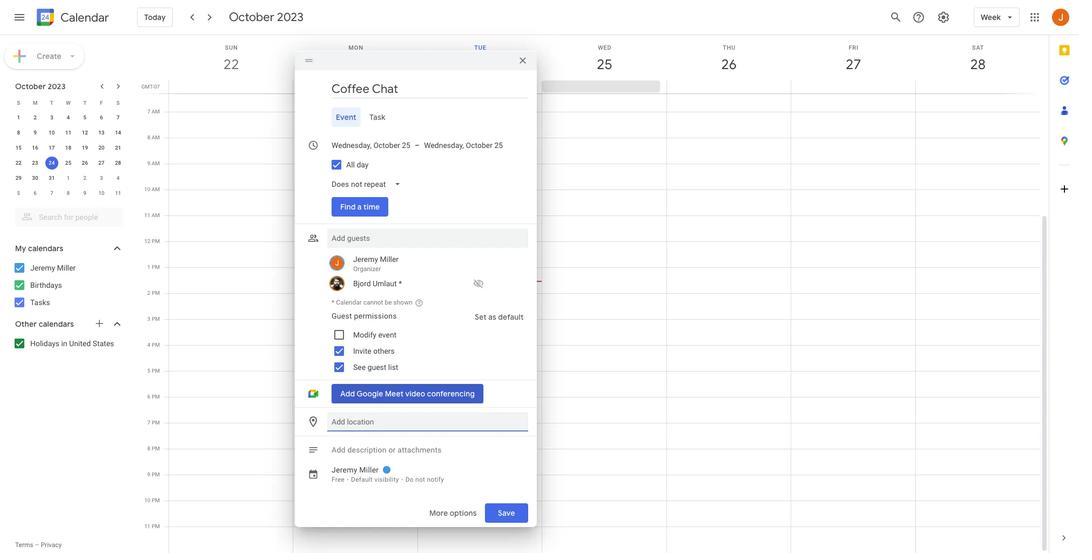 Task type: locate. For each thing, give the bounding box(es) containing it.
2 cell from the left
[[294, 81, 418, 93]]

pm for 3 pm
[[152, 316, 160, 322]]

jeremy miller inside my calendars 'list'
[[30, 264, 76, 272]]

8 am
[[147, 135, 160, 140]]

jeremy miller, organizer tree item
[[327, 252, 528, 275]]

10 element
[[45, 126, 58, 139]]

0 vertical spatial 3
[[50, 115, 53, 120]]

am for 7 am
[[152, 109, 160, 115]]

2 horizontal spatial 4
[[147, 342, 150, 348]]

11 down 10 am
[[144, 212, 150, 218]]

pm down 8 pm
[[152, 472, 160, 478]]

12 element
[[78, 126, 91, 139]]

7 up 14
[[117, 115, 120, 120]]

miller inside jeremy miller organizer
[[380, 255, 399, 264]]

0 horizontal spatial calendar
[[61, 10, 109, 25]]

16
[[32, 145, 38, 151]]

30 element
[[29, 172, 42, 185]]

am up 9 am
[[152, 135, 160, 140]]

3 for 3 pm
[[147, 316, 150, 322]]

calendar element
[[35, 6, 109, 30]]

22 link
[[219, 52, 244, 77]]

pm down the 9 pm
[[152, 498, 160, 504]]

pm up 8 pm
[[152, 420, 160, 426]]

26 element
[[78, 157, 91, 170]]

calendars up in
[[39, 319, 74, 329]]

terms link
[[15, 541, 33, 549]]

6 cell from the left
[[916, 81, 1040, 93]]

9 up the 10 pm
[[147, 472, 150, 478]]

pm down 3 pm at the bottom of the page
[[152, 342, 160, 348]]

0 horizontal spatial –
[[35, 541, 39, 549]]

8 down november 1 element
[[67, 190, 70, 196]]

0 vertical spatial jeremy miller
[[30, 264, 76, 272]]

invite others
[[353, 347, 395, 356]]

jeremy inside my calendars 'list'
[[30, 264, 55, 272]]

9
[[34, 130, 37, 136], [147, 160, 150, 166], [83, 190, 86, 196], [147, 472, 150, 478]]

am down the 8 am
[[152, 160, 160, 166]]

pm up 1 pm
[[152, 238, 160, 244]]

4 inside november 4 element
[[117, 175, 120, 181]]

0 vertical spatial 4
[[67, 115, 70, 120]]

see guest list
[[353, 363, 398, 372]]

11 pm from the top
[[152, 498, 160, 504]]

row containing 1
[[10, 110, 126, 125]]

25 down wed
[[596, 56, 612, 73]]

9 for "november 9" element
[[83, 190, 86, 196]]

cell down 28 link
[[916, 81, 1040, 93]]

1 horizontal spatial 3
[[100, 175, 103, 181]]

october up sun
[[229, 10, 274, 25]]

pm up the 2 pm
[[152, 264, 160, 270]]

*
[[399, 279, 402, 288], [332, 299, 335, 306]]

Start date text field
[[332, 139, 411, 152]]

* calendar cannot be shown
[[332, 299, 413, 306]]

3 for november 3 element
[[100, 175, 103, 181]]

1 horizontal spatial 4
[[117, 175, 120, 181]]

pm down 5 pm
[[152, 394, 160, 400]]

1 down the 25 element
[[67, 175, 70, 181]]

1 vertical spatial *
[[332, 299, 335, 306]]

2 horizontal spatial 5
[[147, 368, 150, 374]]

pm up 3 pm at the bottom of the page
[[152, 290, 160, 296]]

7 down the 31 element at the top left of the page
[[50, 190, 53, 196]]

calendars right my
[[28, 244, 63, 253]]

3
[[50, 115, 53, 120], [100, 175, 103, 181], [147, 316, 150, 322]]

26 inside 26 element
[[82, 160, 88, 166]]

4 down 28 element
[[117, 175, 120, 181]]

8 down 7 am
[[147, 135, 150, 140]]

2 vertical spatial 1
[[147, 264, 150, 270]]

1 vertical spatial 28
[[115, 160, 121, 166]]

22 down "15" element
[[15, 160, 22, 166]]

18 element
[[62, 142, 75, 155]]

jeremy up birthdays
[[30, 264, 55, 272]]

time
[[364, 202, 380, 212]]

9 down november 2 element
[[83, 190, 86, 196]]

4
[[67, 115, 70, 120], [117, 175, 120, 181], [147, 342, 150, 348]]

28
[[970, 56, 985, 73], [115, 160, 121, 166]]

1 horizontal spatial 5
[[83, 115, 86, 120]]

pm for 9 pm
[[152, 472, 160, 478]]

jeremy miller up 'default' at the bottom left of page
[[332, 466, 379, 474]]

27 down the fri
[[845, 56, 861, 73]]

pm
[[152, 238, 160, 244], [152, 264, 160, 270], [152, 290, 160, 296], [152, 316, 160, 322], [152, 342, 160, 348], [152, 368, 160, 374], [152, 394, 160, 400], [152, 420, 160, 426], [152, 446, 160, 452], [152, 472, 160, 478], [152, 498, 160, 504], [152, 524, 160, 529]]

2 up 3 pm at the bottom of the page
[[147, 290, 150, 296]]

25
[[596, 56, 612, 73], [65, 160, 71, 166]]

10 pm from the top
[[152, 472, 160, 478]]

settings menu image
[[937, 11, 950, 24]]

pm for 5 pm
[[152, 368, 160, 374]]

0 horizontal spatial 4
[[67, 115, 70, 120]]

6 pm
[[147, 394, 160, 400]]

2 vertical spatial 4
[[147, 342, 150, 348]]

row group
[[10, 110, 126, 201]]

event
[[378, 331, 397, 339]]

2 pm
[[147, 290, 160, 296]]

9 for 9 pm
[[147, 472, 150, 478]]

7 up 8 pm
[[147, 420, 150, 426]]

my
[[15, 244, 26, 253]]

terms
[[15, 541, 33, 549]]

22 down sun
[[223, 56, 238, 73]]

jeremy inside jeremy miller organizer
[[353, 255, 378, 264]]

3 am from the top
[[152, 160, 160, 166]]

1 vertical spatial 1
[[67, 175, 70, 181]]

0 horizontal spatial 28
[[115, 160, 121, 166]]

1 vertical spatial 2
[[83, 175, 86, 181]]

1 pm from the top
[[152, 238, 160, 244]]

6 pm from the top
[[152, 368, 160, 374]]

2 am from the top
[[152, 135, 160, 140]]

row containing s
[[10, 95, 126, 110]]

november 1 element
[[62, 172, 75, 185]]

11 pm
[[144, 524, 160, 529]]

event
[[336, 112, 356, 122]]

8 pm from the top
[[152, 420, 160, 426]]

add other calendars image
[[94, 318, 105, 329]]

0 horizontal spatial 3
[[50, 115, 53, 120]]

am
[[152, 109, 160, 115], [152, 135, 160, 140], [152, 160, 160, 166], [152, 186, 160, 192], [152, 212, 160, 218]]

2 horizontal spatial miller
[[380, 255, 399, 264]]

4 am from the top
[[152, 186, 160, 192]]

28 down "21" element
[[115, 160, 121, 166]]

cell down 26 link
[[667, 81, 791, 93]]

calendars for other calendars
[[39, 319, 74, 329]]

add
[[332, 446, 346, 454]]

0 vertical spatial calendar
[[61, 10, 109, 25]]

6 down the f in the left top of the page
[[100, 115, 103, 120]]

0 horizontal spatial s
[[17, 100, 20, 106]]

0 horizontal spatial october
[[15, 82, 46, 91]]

8 up the 9 pm
[[147, 446, 150, 452]]

default visibility
[[351, 476, 399, 484]]

26 down thu
[[721, 56, 736, 73]]

1 up 15
[[17, 115, 20, 120]]

0 horizontal spatial 2023
[[48, 82, 66, 91]]

12 pm from the top
[[152, 524, 160, 529]]

calendar up 'create'
[[61, 10, 109, 25]]

2 vertical spatial 3
[[147, 316, 150, 322]]

jeremy
[[353, 255, 378, 264], [30, 264, 55, 272], [332, 466, 357, 474]]

0 horizontal spatial 1
[[17, 115, 20, 120]]

11 down november 4 element
[[115, 190, 121, 196]]

0 horizontal spatial 5
[[17, 190, 20, 196]]

10 for 10 pm
[[144, 498, 150, 504]]

0 vertical spatial *
[[399, 279, 402, 288]]

jeremy up free on the left
[[332, 466, 357, 474]]

0 horizontal spatial tab list
[[304, 108, 528, 127]]

october up m
[[15, 82, 46, 91]]

23
[[32, 160, 38, 166]]

tab list
[[1050, 35, 1080, 523], [304, 108, 528, 127]]

invite
[[353, 347, 372, 356]]

0 vertical spatial 28
[[970, 56, 985, 73]]

2 vertical spatial 5
[[147, 368, 150, 374]]

1 horizontal spatial october 2023
[[229, 10, 304, 25]]

jeremy miller up birthdays
[[30, 264, 76, 272]]

1 vertical spatial 12
[[144, 238, 150, 244]]

privacy link
[[41, 541, 62, 549]]

0 horizontal spatial 22
[[15, 160, 22, 166]]

jeremy miller
[[30, 264, 76, 272], [332, 466, 379, 474]]

2 horizontal spatial 6
[[147, 394, 150, 400]]

8 up 15
[[17, 130, 20, 136]]

25 down 18 element
[[65, 160, 71, 166]]

1 vertical spatial –
[[35, 541, 39, 549]]

1 am from the top
[[152, 109, 160, 115]]

10 down november 3 element
[[98, 190, 105, 196]]

1 vertical spatial 5
[[17, 190, 20, 196]]

find a time
[[340, 202, 380, 212]]

row containing 29
[[10, 171, 126, 186]]

1 horizontal spatial 6
[[100, 115, 103, 120]]

0 horizontal spatial 6
[[34, 190, 37, 196]]

do
[[406, 476, 414, 484]]

october 2023 up sun
[[229, 10, 304, 25]]

pm for 6 pm
[[152, 394, 160, 400]]

7 pm from the top
[[152, 394, 160, 400]]

10 up 11 pm
[[144, 498, 150, 504]]

s right the f in the left top of the page
[[116, 100, 120, 106]]

t left the f in the left top of the page
[[83, 100, 87, 106]]

sat
[[972, 44, 985, 51]]

0 vertical spatial 22
[[223, 56, 238, 73]]

6 down 5 pm
[[147, 394, 150, 400]]

1 vertical spatial 25
[[65, 160, 71, 166]]

1 horizontal spatial t
[[83, 100, 87, 106]]

0 vertical spatial october
[[229, 10, 274, 25]]

1 horizontal spatial 26
[[721, 56, 736, 73]]

0 vertical spatial 5
[[83, 115, 86, 120]]

1 horizontal spatial 2023
[[277, 10, 304, 25]]

24 cell
[[43, 156, 60, 171]]

wed 25
[[596, 44, 612, 73]]

10 up the 17
[[49, 130, 55, 136]]

event button
[[332, 108, 361, 127]]

0 horizontal spatial 12
[[82, 130, 88, 136]]

1 down 12 pm
[[147, 264, 150, 270]]

2 horizontal spatial 1
[[147, 264, 150, 270]]

12 down 11 am
[[144, 238, 150, 244]]

fri 27
[[845, 44, 861, 73]]

2 horizontal spatial 2
[[147, 290, 150, 296]]

to element
[[415, 141, 420, 150]]

default
[[498, 312, 524, 322]]

wed
[[598, 44, 612, 51]]

2 vertical spatial 6
[[147, 394, 150, 400]]

cell
[[169, 81, 294, 93], [294, 81, 418, 93], [418, 81, 542, 93], [667, 81, 791, 93], [791, 81, 916, 93], [916, 81, 1040, 93]]

row
[[164, 81, 1049, 93], [10, 95, 126, 110], [10, 110, 126, 125], [10, 125, 126, 140], [10, 140, 126, 156], [10, 156, 126, 171], [10, 171, 126, 186], [10, 186, 126, 201]]

0 horizontal spatial 26
[[82, 160, 88, 166]]

4 for 4 pm
[[147, 342, 150, 348]]

cell up event
[[294, 81, 418, 93]]

1 vertical spatial 6
[[34, 190, 37, 196]]

miller inside my calendars 'list'
[[57, 264, 76, 272]]

grid containing 22
[[138, 35, 1049, 553]]

7 inside november 7 element
[[50, 190, 53, 196]]

jeremy up organizer
[[353, 255, 378, 264]]

3 down the 2 pm
[[147, 316, 150, 322]]

other
[[15, 319, 37, 329]]

today
[[144, 12, 166, 22]]

5 pm
[[147, 368, 160, 374]]

1 vertical spatial 27
[[98, 160, 105, 166]]

4 for november 4 element
[[117, 175, 120, 181]]

holidays
[[30, 339, 59, 348]]

22 element
[[12, 157, 25, 170]]

11 down the 10 pm
[[144, 524, 150, 529]]

26 down 19 element at the top left of the page
[[82, 160, 88, 166]]

attachments
[[398, 446, 442, 454]]

pm down the 2 pm
[[152, 316, 160, 322]]

2
[[34, 115, 37, 120], [83, 175, 86, 181], [147, 290, 150, 296]]

0 horizontal spatial 25
[[65, 160, 71, 166]]

tasks
[[30, 298, 50, 307]]

1 horizontal spatial *
[[399, 279, 402, 288]]

week button
[[974, 4, 1020, 30]]

0 horizontal spatial miller
[[57, 264, 76, 272]]

21 element
[[112, 142, 125, 155]]

2 down m
[[34, 115, 37, 120]]

1 vertical spatial 4
[[117, 175, 120, 181]]

5 inside grid
[[147, 368, 150, 374]]

miller down my calendars dropdown button
[[57, 264, 76, 272]]

as
[[489, 312, 497, 322]]

1 horizontal spatial 2
[[83, 175, 86, 181]]

birthdays
[[30, 281, 62, 290]]

12
[[82, 130, 88, 136], [144, 238, 150, 244]]

see
[[353, 363, 366, 372]]

7 for 7 pm
[[147, 420, 150, 426]]

13 element
[[95, 126, 108, 139]]

1 vertical spatial october
[[15, 82, 46, 91]]

1 horizontal spatial 27
[[845, 56, 861, 73]]

12 inside october 2023 grid
[[82, 130, 88, 136]]

0 horizontal spatial jeremy miller
[[30, 264, 76, 272]]

november 10 element
[[95, 187, 108, 200]]

miller up "default visibility"
[[359, 466, 379, 474]]

None search field
[[0, 203, 134, 227]]

pm for 2 pm
[[152, 290, 160, 296]]

2 vertical spatial 2
[[147, 290, 150, 296]]

1 s from the left
[[17, 100, 20, 106]]

pm up the 9 pm
[[152, 446, 160, 452]]

0 vertical spatial 2023
[[277, 10, 304, 25]]

7 for 7 am
[[147, 109, 150, 115]]

1 for 1 pm
[[147, 264, 150, 270]]

1 horizontal spatial 1
[[67, 175, 70, 181]]

1 horizontal spatial jeremy miller
[[332, 466, 379, 474]]

1
[[17, 115, 20, 120], [67, 175, 70, 181], [147, 264, 150, 270]]

1 pm
[[147, 264, 160, 270]]

miller up organizer
[[380, 255, 399, 264]]

t left the w
[[50, 100, 53, 106]]

4 cell from the left
[[667, 81, 791, 93]]

5 down 4 pm
[[147, 368, 150, 374]]

1 horizontal spatial 28
[[970, 56, 985, 73]]

fri
[[849, 44, 859, 51]]

3 pm from the top
[[152, 290, 160, 296]]

27
[[845, 56, 861, 73], [98, 160, 105, 166]]

8 for 8 am
[[147, 135, 150, 140]]

18
[[65, 145, 71, 151]]

0 vertical spatial calendars
[[28, 244, 63, 253]]

End date text field
[[424, 139, 503, 152]]

17
[[49, 145, 55, 151]]

am down 07
[[152, 109, 160, 115]]

7
[[147, 109, 150, 115], [117, 115, 120, 120], [50, 190, 53, 196], [147, 420, 150, 426]]

1 horizontal spatial 12
[[144, 238, 150, 244]]

0 vertical spatial october 2023
[[229, 10, 304, 25]]

holidays in united states
[[30, 339, 114, 348]]

set as default button
[[471, 307, 528, 327]]

1 vertical spatial 3
[[100, 175, 103, 181]]

15 element
[[12, 142, 25, 155]]

am down 9 am
[[152, 186, 160, 192]]

miller
[[380, 255, 399, 264], [57, 264, 76, 272], [359, 466, 379, 474]]

1 vertical spatial 26
[[82, 160, 88, 166]]

pm for 10 pm
[[152, 498, 160, 504]]

2 pm from the top
[[152, 264, 160, 270]]

november 8 element
[[62, 187, 75, 200]]

s left m
[[17, 100, 20, 106]]

4 down 3 pm at the bottom of the page
[[147, 342, 150, 348]]

5 up 12 element
[[83, 115, 86, 120]]

group
[[327, 307, 528, 376]]

guest
[[368, 363, 387, 372]]

– left end date text box
[[415, 141, 420, 150]]

0 vertical spatial 26
[[721, 56, 736, 73]]

grid
[[138, 35, 1049, 553]]

10 up 11 am
[[144, 186, 150, 192]]

0 horizontal spatial 2
[[34, 115, 37, 120]]

1 vertical spatial calendar
[[336, 299, 362, 306]]

am up 12 pm
[[152, 212, 160, 218]]

4 down the w
[[67, 115, 70, 120]]

2 horizontal spatial 3
[[147, 316, 150, 322]]

11 for 11 pm
[[144, 524, 150, 529]]

0 horizontal spatial *
[[332, 299, 335, 306]]

5 am from the top
[[152, 212, 160, 218]]

6
[[100, 115, 103, 120], [34, 190, 37, 196], [147, 394, 150, 400]]

2023
[[277, 10, 304, 25], [48, 82, 66, 91]]

cell down 22 link
[[169, 81, 294, 93]]

0 vertical spatial 12
[[82, 130, 88, 136]]

october 2023 up m
[[15, 82, 66, 91]]

1 horizontal spatial 25
[[596, 56, 612, 73]]

22
[[223, 56, 238, 73], [15, 160, 22, 166]]

11 for november 11 element
[[115, 190, 121, 196]]

3 down 27 element
[[100, 175, 103, 181]]

6 down 30 element
[[34, 190, 37, 196]]

pm for 8 pm
[[152, 446, 160, 452]]

8
[[17, 130, 20, 136], [147, 135, 150, 140], [67, 190, 70, 196], [147, 446, 150, 452]]

9 for 9 am
[[147, 160, 150, 166]]

5 down 29 element
[[17, 190, 20, 196]]

task
[[369, 112, 385, 122]]

None field
[[327, 175, 410, 194]]

– right terms
[[35, 541, 39, 549]]

calendar up "guest" on the bottom
[[336, 299, 362, 306]]

25 inside row
[[65, 160, 71, 166]]

tab list containing event
[[304, 108, 528, 127]]

25 element
[[62, 157, 75, 170]]

7 down gmt-
[[147, 109, 150, 115]]

12 up the 19
[[82, 130, 88, 136]]

5
[[83, 115, 86, 120], [17, 190, 20, 196], [147, 368, 150, 374]]

1 horizontal spatial s
[[116, 100, 120, 106]]

27 down 20 element
[[98, 160, 105, 166]]

or
[[389, 446, 396, 454]]

visibility
[[375, 476, 399, 484]]

27 inside row
[[98, 160, 105, 166]]

0 vertical spatial 1
[[17, 115, 20, 120]]

0 vertical spatial 25
[[596, 56, 612, 73]]

0 horizontal spatial t
[[50, 100, 53, 106]]

1 horizontal spatial –
[[415, 141, 420, 150]]

4 pm from the top
[[152, 316, 160, 322]]

cell down '27' link
[[791, 81, 916, 93]]

28 down "sat"
[[970, 56, 985, 73]]

11 up 18
[[65, 130, 71, 136]]

5 pm from the top
[[152, 342, 160, 348]]

0 horizontal spatial 27
[[98, 160, 105, 166]]

3 up 10 element at the left top
[[50, 115, 53, 120]]

0 horizontal spatial october 2023
[[15, 82, 66, 91]]

pm down 4 pm
[[152, 368, 160, 374]]

pm down the 10 pm
[[152, 524, 160, 529]]

9 up 10 am
[[147, 160, 150, 166]]

1 t from the left
[[50, 100, 53, 106]]

cell down 'tue'
[[418, 81, 542, 93]]

1 vertical spatial calendars
[[39, 319, 74, 329]]

2 down 26 element
[[83, 175, 86, 181]]

9 pm from the top
[[152, 446, 160, 452]]

28 inside grid
[[970, 56, 985, 73]]

* right umlaut
[[399, 279, 402, 288]]

Add title text field
[[332, 81, 528, 97]]

* up "guest" on the bottom
[[332, 299, 335, 306]]

1 vertical spatial 22
[[15, 160, 22, 166]]

0 vertical spatial –
[[415, 141, 420, 150]]

pm for 4 pm
[[152, 342, 160, 348]]

november 6 element
[[29, 187, 42, 200]]

10 for 10 element at the left top
[[49, 130, 55, 136]]

november 7 element
[[45, 187, 58, 200]]



Task type: vqa. For each thing, say whether or not it's contained in the screenshot.
6 element
no



Task type: describe. For each thing, give the bounding box(es) containing it.
22 inside row
[[15, 160, 22, 166]]

my calendars
[[15, 244, 63, 253]]

1 horizontal spatial calendar
[[336, 299, 362, 306]]

week
[[981, 12, 1001, 22]]

8 for "november 8" element
[[67, 190, 70, 196]]

others
[[373, 347, 395, 356]]

10 for november 10 element
[[98, 190, 105, 196]]

9 pm
[[147, 472, 160, 478]]

my calendars button
[[2, 240, 134, 257]]

30
[[32, 175, 38, 181]]

task button
[[365, 108, 390, 127]]

1 vertical spatial october 2023
[[15, 82, 66, 91]]

pm for 12 pm
[[152, 238, 160, 244]]

privacy
[[41, 541, 62, 549]]

terms – privacy
[[15, 541, 62, 549]]

28 inside row
[[115, 160, 121, 166]]

november 11 element
[[112, 187, 125, 200]]

17 element
[[45, 142, 58, 155]]

set
[[475, 312, 487, 322]]

guest
[[332, 312, 352, 320]]

19 element
[[78, 142, 91, 155]]

7 for november 7 element
[[50, 190, 53, 196]]

guests invited to this event. tree
[[327, 252, 528, 292]]

31
[[49, 175, 55, 181]]

pm for 1 pm
[[152, 264, 160, 270]]

row group containing 1
[[10, 110, 126, 201]]

calendars for my calendars
[[28, 244, 63, 253]]

16 element
[[29, 142, 42, 155]]

10 for 10 am
[[144, 186, 150, 192]]

Guests text field
[[332, 229, 524, 248]]

october 2023 grid
[[10, 95, 126, 201]]

9 up 16
[[34, 130, 37, 136]]

organizer
[[353, 265, 381, 273]]

all day
[[346, 160, 369, 169]]

guest permissions
[[332, 312, 397, 320]]

2 for 2 pm
[[147, 290, 150, 296]]

6 for 6 pm
[[147, 394, 150, 400]]

main drawer image
[[13, 11, 26, 24]]

7 pm
[[147, 420, 160, 426]]

21
[[115, 145, 121, 151]]

15
[[15, 145, 22, 151]]

1 horizontal spatial miller
[[359, 466, 379, 474]]

row containing 22
[[10, 156, 126, 171]]

mon
[[349, 44, 363, 51]]

thu
[[723, 44, 736, 51]]

1 vertical spatial 2023
[[48, 82, 66, 91]]

modify
[[353, 331, 377, 339]]

8 for 8 pm
[[147, 446, 150, 452]]

f
[[100, 100, 103, 106]]

* inside bjord umlaut tree item
[[399, 279, 402, 288]]

20
[[98, 145, 105, 151]]

1 horizontal spatial 22
[[223, 56, 238, 73]]

am for 9 am
[[152, 160, 160, 166]]

2 s from the left
[[116, 100, 120, 106]]

11 for the 11 element
[[65, 130, 71, 136]]

12 for 12 pm
[[144, 238, 150, 244]]

pm for 11 pm
[[152, 524, 160, 529]]

3 pm
[[147, 316, 160, 322]]

2 for november 2 element
[[83, 175, 86, 181]]

show schedule of bjord umlaut image
[[470, 275, 487, 292]]

am for 8 am
[[152, 135, 160, 140]]

5 cell from the left
[[791, 81, 916, 93]]

not
[[416, 476, 425, 484]]

be
[[385, 299, 392, 306]]

other calendars
[[15, 319, 74, 329]]

07
[[154, 84, 160, 90]]

other calendars button
[[2, 316, 134, 333]]

28 element
[[112, 157, 125, 170]]

november 9 element
[[78, 187, 91, 200]]

8 pm
[[147, 446, 160, 452]]

umlaut
[[373, 279, 397, 288]]

1 cell from the left
[[169, 81, 294, 93]]

bjord umlaut tree item
[[327, 275, 528, 292]]

11 for 11 am
[[144, 212, 150, 218]]

sun 22
[[223, 44, 238, 73]]

m
[[33, 100, 38, 106]]

5 for 5 pm
[[147, 368, 150, 374]]

shown
[[394, 299, 413, 306]]

9 am
[[147, 160, 160, 166]]

1 vertical spatial jeremy miller
[[332, 466, 379, 474]]

28 link
[[966, 52, 991, 77]]

14
[[115, 130, 121, 136]]

united
[[69, 339, 91, 348]]

1 horizontal spatial tab list
[[1050, 35, 1080, 523]]

november 3 element
[[95, 172, 108, 185]]

sun
[[225, 44, 238, 51]]

11 am
[[144, 212, 160, 218]]

modify event
[[353, 331, 397, 339]]

1 for november 1 element
[[67, 175, 70, 181]]

2 t from the left
[[83, 100, 87, 106]]

row containing 15
[[10, 140, 126, 156]]

gmt-
[[141, 84, 154, 90]]

notify
[[427, 476, 444, 484]]

november 5 element
[[12, 187, 25, 200]]

calendar heading
[[58, 10, 109, 25]]

31 element
[[45, 172, 58, 185]]

27 link
[[841, 52, 866, 77]]

default
[[351, 476, 373, 484]]

add description or attachments
[[332, 446, 442, 454]]

november 2 element
[[78, 172, 91, 185]]

w
[[66, 100, 71, 106]]

14 element
[[112, 126, 125, 139]]

3 cell from the left
[[418, 81, 542, 93]]

jeremy miller organizer
[[353, 255, 399, 273]]

7 am
[[147, 109, 160, 115]]

20 element
[[95, 142, 108, 155]]

row containing 8
[[10, 125, 126, 140]]

find
[[340, 202, 356, 212]]

my calendars list
[[2, 259, 134, 311]]

permissions
[[354, 312, 397, 320]]

row containing 5
[[10, 186, 126, 201]]

Location text field
[[332, 412, 524, 432]]

tue
[[474, 44, 487, 51]]

27 element
[[95, 157, 108, 170]]

day
[[357, 160, 369, 169]]

25 inside wed 25
[[596, 56, 612, 73]]

25 link
[[592, 52, 617, 77]]

group containing guest permissions
[[327, 307, 528, 376]]

sat 28
[[970, 44, 985, 73]]

pm for 7 pm
[[152, 420, 160, 426]]

11 element
[[62, 126, 75, 139]]

6 for november 6 element
[[34, 190, 37, 196]]

0 vertical spatial 6
[[100, 115, 103, 120]]

0 vertical spatial 2
[[34, 115, 37, 120]]

10 pm
[[144, 498, 160, 504]]

do not notify
[[406, 476, 444, 484]]

12 pm
[[144, 238, 160, 244]]

12 for 12
[[82, 130, 88, 136]]

list
[[388, 363, 398, 372]]

29 element
[[12, 172, 25, 185]]

thu 26
[[721, 44, 736, 73]]

bjord
[[353, 279, 371, 288]]

description
[[348, 446, 387, 454]]

am for 10 am
[[152, 186, 160, 192]]

find a time button
[[332, 194, 389, 220]]

create button
[[4, 43, 84, 69]]

0 vertical spatial 27
[[845, 56, 861, 73]]

10 am
[[144, 186, 160, 192]]

am for 11 am
[[152, 212, 160, 218]]

23 element
[[29, 157, 42, 170]]

24, today element
[[45, 157, 58, 170]]

Search for people text field
[[22, 207, 117, 227]]

a
[[358, 202, 362, 212]]

gmt-07
[[141, 84, 160, 90]]

4 pm
[[147, 342, 160, 348]]

create
[[37, 51, 62, 61]]

5 for november 5 element
[[17, 190, 20, 196]]

1 horizontal spatial october
[[229, 10, 274, 25]]

november 4 element
[[112, 172, 125, 185]]



